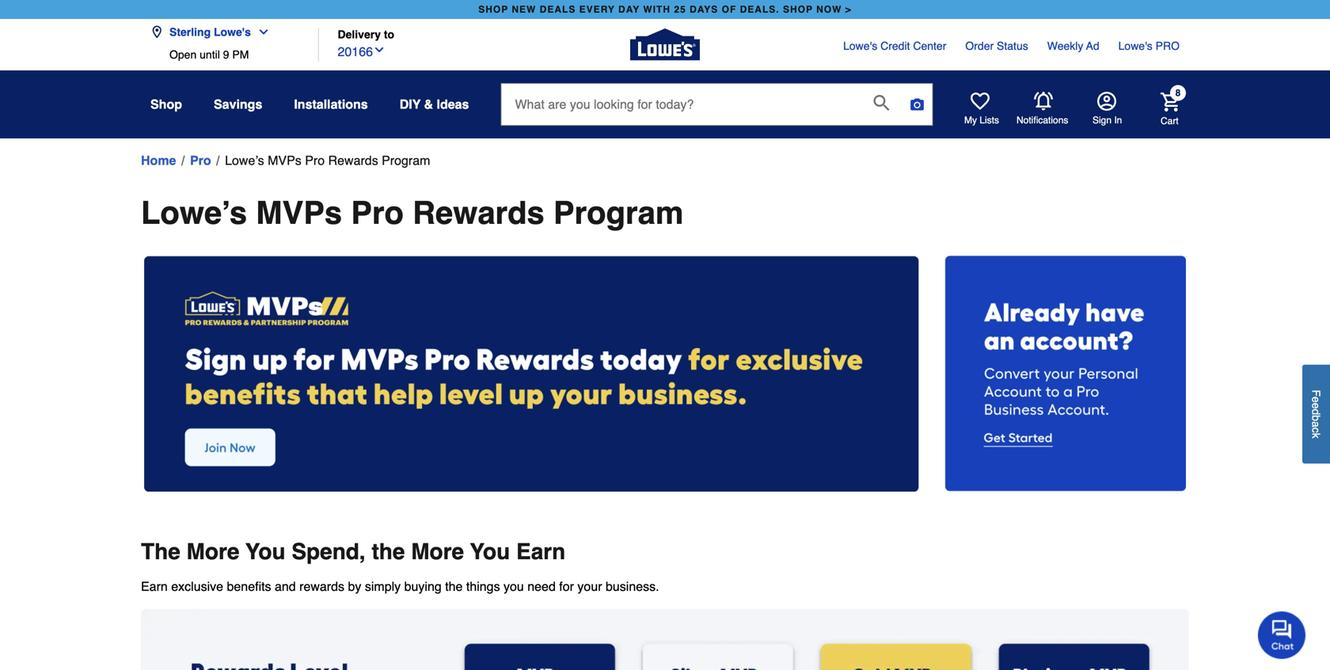 Task type: describe. For each thing, give the bounding box(es) containing it.
of
[[722, 4, 737, 15]]

f e e d b a c k button
[[1303, 365, 1330, 464]]

lowe's home improvement notification center image
[[1034, 92, 1053, 111]]

home link
[[141, 151, 176, 170]]

2 e from the top
[[1310, 403, 1323, 409]]

status
[[997, 40, 1029, 52]]

1 you from the left
[[245, 540, 286, 565]]

camera image
[[910, 97, 925, 112]]

k
[[1310, 434, 1323, 439]]

2 you from the left
[[470, 540, 510, 565]]

chevron down image
[[251, 26, 270, 38]]

for
[[559, 580, 574, 594]]

open
[[169, 48, 197, 61]]

savings
[[214, 97, 262, 112]]

day
[[619, 4, 640, 15]]

25
[[674, 4, 686, 15]]

lowe's home improvement cart image
[[1161, 92, 1180, 111]]

1 vertical spatial lowe's mvps pro rewards program
[[141, 195, 684, 231]]

now
[[817, 4, 842, 15]]

center
[[913, 40, 947, 52]]

ad
[[1086, 40, 1100, 52]]

sign
[[1093, 115, 1112, 126]]

diy
[[400, 97, 421, 112]]

order
[[966, 40, 994, 52]]

2 shop from the left
[[783, 4, 813, 15]]

1 horizontal spatial rewards
[[413, 195, 545, 231]]

notifications
[[1017, 115, 1069, 126]]

program inside lowe's mvps pro rewards program link
[[382, 153, 430, 168]]

days
[[690, 4, 719, 15]]

f
[[1310, 390, 1323, 397]]

lowe's pro
[[1119, 40, 1180, 52]]

pro
[[1156, 40, 1180, 52]]

sign in
[[1093, 115, 1122, 126]]

diy & ideas button
[[400, 90, 469, 119]]

2 horizontal spatial pro
[[351, 195, 404, 231]]

deals
[[540, 4, 576, 15]]

sign up for m v p's pro rewards today for exclusive benefits that help level up your business. image
[[144, 256, 919, 492]]

business.
[[606, 580, 659, 594]]

sign in button
[[1093, 92, 1122, 127]]

my
[[965, 115, 977, 126]]

things
[[466, 580, 500, 594]]

1 e from the top
[[1310, 397, 1323, 403]]

weekly ad
[[1048, 40, 1100, 52]]

a
[[1310, 422, 1323, 428]]

pro link
[[190, 151, 211, 170]]

lowe's for lowe's pro
[[1119, 40, 1153, 52]]

in
[[1115, 115, 1122, 126]]

&
[[424, 97, 433, 112]]

my lists link
[[965, 92, 999, 127]]

benefits
[[227, 580, 271, 594]]

weekly ad link
[[1048, 38, 1100, 54]]

lowe's home improvement account image
[[1098, 92, 1117, 111]]

1 horizontal spatial earn
[[516, 540, 566, 565]]

with
[[643, 4, 671, 15]]

savings button
[[214, 90, 262, 119]]

0 horizontal spatial earn
[[141, 580, 168, 594]]

0 vertical spatial lowe's mvps pro rewards program
[[225, 153, 430, 168]]

rewards
[[299, 580, 345, 594]]

20166 button
[[338, 41, 386, 61]]

lowe's inside lowe's mvps pro rewards program link
[[225, 153, 264, 168]]

d
[[1310, 409, 1323, 416]]

chat invite button image
[[1258, 611, 1307, 660]]

to
[[384, 28, 394, 41]]

your
[[578, 580, 602, 594]]

2 more from the left
[[411, 540, 464, 565]]

home
[[141, 153, 176, 168]]

shop
[[150, 97, 182, 112]]

location image
[[150, 26, 163, 38]]

and
[[275, 580, 296, 594]]

1 shop from the left
[[479, 4, 509, 15]]

lowe's credit center
[[843, 40, 947, 52]]

the more you spend, the more you earn
[[141, 540, 566, 565]]

lowe's inside the sterling lowe's button
[[214, 26, 251, 38]]

search image
[[874, 95, 890, 111]]

already have an account? convert your personal account to a pro business account. image
[[945, 256, 1186, 492]]

deals.
[[740, 4, 780, 15]]

chevron down image
[[373, 44, 386, 56]]

shop new deals every day with 25 days of deals. shop now > link
[[475, 0, 855, 19]]

new
[[512, 4, 536, 15]]



Task type: vqa. For each thing, say whether or not it's contained in the screenshot.
you
yes



Task type: locate. For each thing, give the bounding box(es) containing it.
earn exclusive benefits and rewards by simply buying the things you need for your business.
[[141, 580, 659, 594]]

a chart with yearly benefits for m v p's tiers. image
[[141, 610, 1190, 671]]

shop new deals every day with 25 days of deals. shop now >
[[479, 4, 852, 15]]

by
[[348, 580, 361, 594]]

0 vertical spatial rewards
[[328, 153, 378, 168]]

lowe's inside the lowe's pro 'link'
[[1119, 40, 1153, 52]]

None search field
[[501, 83, 933, 140]]

mvps down lowe's mvps pro rewards program link on the left top of page
[[256, 195, 342, 231]]

lowe's down pro link
[[141, 195, 247, 231]]

1 vertical spatial lowe's
[[141, 195, 247, 231]]

installations
[[294, 97, 368, 112]]

sterling lowe's button
[[150, 16, 276, 48]]

0 vertical spatial earn
[[516, 540, 566, 565]]

9
[[223, 48, 229, 61]]

0 horizontal spatial more
[[187, 540, 240, 565]]

you up things
[[470, 540, 510, 565]]

earn
[[516, 540, 566, 565], [141, 580, 168, 594]]

1 horizontal spatial more
[[411, 540, 464, 565]]

ideas
[[437, 97, 469, 112]]

0 vertical spatial lowe's
[[225, 153, 264, 168]]

the
[[372, 540, 405, 565], [445, 580, 463, 594]]

cart
[[1161, 115, 1179, 127]]

exclusive
[[171, 580, 223, 594]]

0 vertical spatial mvps
[[268, 153, 302, 168]]

1 vertical spatial the
[[445, 580, 463, 594]]

until
[[200, 48, 220, 61]]

pro down installations button
[[305, 153, 325, 168]]

pm
[[232, 48, 249, 61]]

you up "benefits"
[[245, 540, 286, 565]]

0 horizontal spatial you
[[245, 540, 286, 565]]

buying
[[404, 580, 442, 594]]

1 vertical spatial rewards
[[413, 195, 545, 231]]

c
[[1310, 428, 1323, 434]]

weekly
[[1048, 40, 1084, 52]]

0 vertical spatial the
[[372, 540, 405, 565]]

1 vertical spatial mvps
[[256, 195, 342, 231]]

more up exclusive
[[187, 540, 240, 565]]

mvps down installations button
[[268, 153, 302, 168]]

e up b
[[1310, 403, 1323, 409]]

lowe's pro link
[[1119, 38, 1180, 54]]

the up simply
[[372, 540, 405, 565]]

lowe's mvps pro rewards program link
[[225, 151, 430, 170]]

2 horizontal spatial lowe's
[[1119, 40, 1153, 52]]

lowe's up 9
[[214, 26, 251, 38]]

lowe's for lowe's credit center
[[843, 40, 878, 52]]

every
[[579, 4, 615, 15]]

0 horizontal spatial rewards
[[328, 153, 378, 168]]

1 horizontal spatial shop
[[783, 4, 813, 15]]

sterling lowe's
[[169, 26, 251, 38]]

0 horizontal spatial lowe's
[[214, 26, 251, 38]]

lowe's home improvement logo image
[[630, 10, 700, 80]]

pro
[[190, 153, 211, 168], [305, 153, 325, 168], [351, 195, 404, 231]]

lowe's left credit
[[843, 40, 878, 52]]

lowe's credit center link
[[843, 38, 947, 54]]

order status link
[[966, 38, 1029, 54]]

e up d
[[1310, 397, 1323, 403]]

you
[[504, 580, 524, 594]]

0 horizontal spatial the
[[372, 540, 405, 565]]

lowe's right pro link
[[225, 153, 264, 168]]

lists
[[980, 115, 999, 126]]

shop
[[479, 4, 509, 15], [783, 4, 813, 15]]

program
[[382, 153, 430, 168], [554, 195, 684, 231]]

0 vertical spatial program
[[382, 153, 430, 168]]

lowe's inside lowe's credit center link
[[843, 40, 878, 52]]

lowe's
[[214, 26, 251, 38], [843, 40, 878, 52], [1119, 40, 1153, 52]]

open until 9 pm
[[169, 48, 249, 61]]

shop button
[[150, 90, 182, 119]]

simply
[[365, 580, 401, 594]]

lowe's mvps pro rewards program
[[225, 153, 430, 168], [141, 195, 684, 231]]

credit
[[881, 40, 910, 52]]

f e e d b a c k
[[1310, 390, 1323, 439]]

pro right the home
[[190, 153, 211, 168]]

lowe's left pro
[[1119, 40, 1153, 52]]

8
[[1176, 87, 1181, 99]]

pro down lowe's mvps pro rewards program link on the left top of page
[[351, 195, 404, 231]]

more up "buying"
[[411, 540, 464, 565]]

the
[[141, 540, 180, 565]]

lowe's home improvement lists image
[[971, 92, 990, 111]]

more
[[187, 540, 240, 565], [411, 540, 464, 565]]

e
[[1310, 397, 1323, 403], [1310, 403, 1323, 409]]

>
[[846, 4, 852, 15]]

0 horizontal spatial pro
[[190, 153, 211, 168]]

0 horizontal spatial shop
[[479, 4, 509, 15]]

spend,
[[292, 540, 366, 565]]

diy & ideas
[[400, 97, 469, 112]]

delivery
[[338, 28, 381, 41]]

installations button
[[294, 90, 368, 119]]

1 horizontal spatial pro
[[305, 153, 325, 168]]

1 horizontal spatial lowe's
[[843, 40, 878, 52]]

the left things
[[445, 580, 463, 594]]

earn down the
[[141, 580, 168, 594]]

mvps
[[268, 153, 302, 168], [256, 195, 342, 231]]

need
[[528, 580, 556, 594]]

shop left new
[[479, 4, 509, 15]]

lowe's
[[225, 153, 264, 168], [141, 195, 247, 231]]

1 vertical spatial earn
[[141, 580, 168, 594]]

rewards
[[328, 153, 378, 168], [413, 195, 545, 231]]

20166
[[338, 44, 373, 59]]

1 horizontal spatial the
[[445, 580, 463, 594]]

1 horizontal spatial you
[[470, 540, 510, 565]]

my lists
[[965, 115, 999, 126]]

you
[[245, 540, 286, 565], [470, 540, 510, 565]]

1 horizontal spatial program
[[554, 195, 684, 231]]

sterling
[[169, 26, 211, 38]]

delivery to
[[338, 28, 394, 41]]

Search Query text field
[[502, 84, 861, 125]]

earn up need
[[516, 540, 566, 565]]

order status
[[966, 40, 1029, 52]]

1 more from the left
[[187, 540, 240, 565]]

shop left now
[[783, 4, 813, 15]]

b
[[1310, 416, 1323, 422]]

1 vertical spatial program
[[554, 195, 684, 231]]

0 horizontal spatial program
[[382, 153, 430, 168]]



